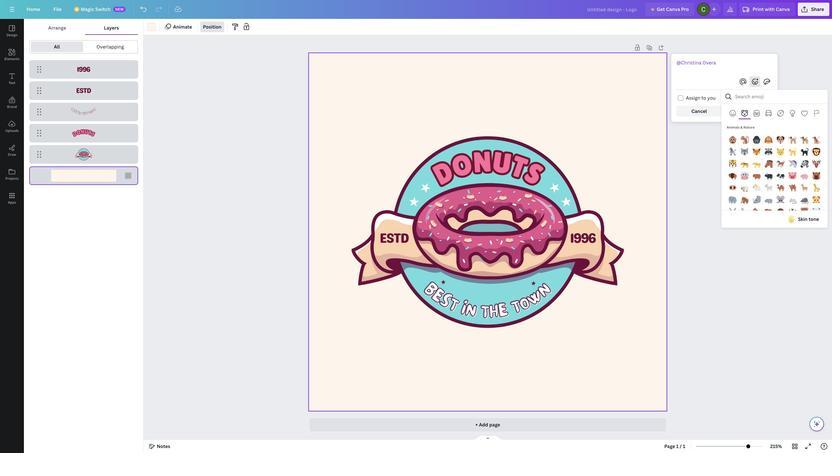 Task type: describe. For each thing, give the bounding box(es) containing it.
page
[[665, 443, 676, 450]]

goat image
[[765, 184, 773, 192]]

u inside d o n u t s
[[84, 128, 89, 136]]

service dog image
[[813, 136, 821, 144]]

uploads button
[[0, 115, 24, 139]]

main menu bar
[[0, 0, 833, 19]]

comment
[[738, 108, 760, 114]]

page
[[490, 422, 501, 428]]

get canva pro
[[657, 6, 689, 12]]

n inside n u
[[472, 145, 493, 179]]

cancel
[[692, 108, 708, 114]]

draw
[[8, 152, 16, 157]]

animate
[[173, 24, 192, 30]]

tiger image
[[741, 160, 749, 168]]

beaver image
[[765, 208, 773, 216]]

#fff4ea image
[[148, 23, 156, 31]]

n u
[[472, 145, 513, 180]]

polar bear image
[[813, 208, 821, 216]]

u inside n u
[[491, 145, 513, 180]]

hamster image
[[813, 196, 821, 204]]

raccoon image
[[765, 148, 773, 156]]

zebra image
[[801, 160, 809, 168]]

file
[[53, 6, 62, 12]]

t o w
[[88, 108, 96, 116]]

Search emoji search field
[[736, 90, 824, 103]]

orangutan image
[[765, 136, 773, 144]]

skin tone button
[[785, 213, 823, 226]]

&
[[741, 125, 743, 130]]

apps
[[8, 200, 16, 205]]

new
[[115, 7, 124, 12]]

position
[[203, 24, 222, 30]]

215% button
[[766, 441, 788, 452]]

notes
[[157, 443, 170, 450]]

cancel button
[[677, 106, 722, 117]]

switch
[[95, 6, 111, 12]]

position button
[[200, 22, 224, 32]]

i for i n
[[78, 110, 80, 116]]

magic switch
[[81, 6, 111, 12]]

page 1 / 1
[[665, 443, 686, 450]]

boar image
[[813, 172, 821, 180]]

d for d
[[428, 155, 459, 192]]

+
[[476, 422, 478, 428]]

t inside t o w
[[88, 110, 91, 116]]

print with canva
[[753, 6, 790, 12]]

/
[[680, 443, 682, 450]]

brand button
[[0, 91, 24, 115]]

cow face image
[[741, 172, 749, 180]]

rabbit face image
[[729, 208, 737, 216]]

Design title text field
[[582, 3, 643, 16]]

n inside i n
[[79, 111, 82, 117]]

t h
[[481, 298, 501, 327]]

e inside e s t
[[71, 108, 76, 114]]

bison image
[[729, 172, 737, 180]]

horse image
[[777, 160, 785, 168]]

assign
[[686, 95, 701, 101]]

ox image
[[753, 172, 761, 180]]

1 1 from the left
[[677, 443, 679, 450]]

add
[[479, 422, 489, 428]]

giraffe image
[[813, 184, 821, 192]]

draw button
[[0, 139, 24, 163]]

to
[[702, 95, 707, 101]]

leopard image
[[753, 160, 761, 168]]

elephant image
[[729, 196, 737, 204]]

rat image
[[801, 196, 809, 204]]

t inside e s t
[[75, 110, 79, 116]]

dog image
[[789, 136, 797, 144]]

with
[[765, 6, 775, 12]]

cow image
[[777, 172, 785, 180]]

t inside t h e
[[82, 111, 84, 117]]

1 horizontal spatial 1996
[[570, 230, 596, 246]]

fox image
[[753, 148, 761, 156]]

animals
[[727, 125, 740, 130]]

cat face image
[[777, 148, 785, 156]]

monkey face image
[[729, 136, 737, 144]]

elements button
[[0, 43, 24, 67]]

rabbit image
[[741, 208, 749, 216]]

animate button
[[163, 22, 195, 32]]

i n
[[78, 110, 82, 117]]

hippopotamus image
[[765, 196, 773, 204]]

canva assistant image
[[813, 421, 821, 428]]

t inside d o n u t s
[[88, 129, 93, 136]]

two-hump camel image
[[789, 184, 797, 192]]

brand
[[7, 104, 17, 109]]

layers
[[104, 25, 119, 31]]

o inside t o w
[[89, 109, 93, 115]]

text
[[9, 80, 15, 85]]

w inside t o w
[[91, 108, 96, 114]]

layers button
[[85, 22, 138, 34]]

lion image
[[813, 148, 821, 156]]

nature
[[744, 125, 755, 130]]



Task type: vqa. For each thing, say whether or not it's contained in the screenshot.
to
yes



Task type: locate. For each thing, give the bounding box(es) containing it.
tiger face image
[[729, 160, 737, 168]]

deer image
[[813, 160, 821, 168]]

bear image
[[801, 208, 809, 216]]

o
[[89, 109, 93, 115], [89, 109, 94, 115], [76, 129, 81, 136], [448, 147, 476, 184], [515, 290, 536, 319]]

0 vertical spatial i
[[78, 110, 80, 116]]

chipmunk image
[[753, 208, 761, 216]]

1 vertical spatial i
[[458, 295, 470, 324]]

monkey image
[[741, 136, 749, 144]]

estd inside button
[[76, 86, 91, 95]]

0 horizontal spatial canva
[[667, 6, 681, 12]]

2 canva from the left
[[776, 6, 790, 12]]

0 vertical spatial h
[[84, 111, 86, 117]]

t inside t h
[[481, 299, 491, 327]]

overlapping
[[97, 44, 124, 50]]

pig nose image
[[729, 184, 737, 192]]

print with canva button
[[740, 3, 796, 16]]

i left t h e at the top left of the page
[[78, 110, 80, 116]]

canva left pro on the top of page
[[667, 6, 681, 12]]

canva right with
[[776, 6, 790, 12]]

n inside d o n u t s
[[81, 128, 85, 135]]

1 horizontal spatial 1
[[683, 443, 686, 450]]

0 horizontal spatial u
[[84, 128, 89, 136]]

e inside t h e
[[85, 111, 88, 117]]

1 vertical spatial estd
[[380, 230, 409, 246]]

0 vertical spatial estd
[[76, 86, 91, 95]]

share button
[[798, 3, 830, 16]]

mouse image
[[789, 196, 797, 204]]

h for t h e
[[84, 111, 86, 117]]

d o n u t s
[[72, 128, 96, 138]]

0 horizontal spatial 1996
[[77, 65, 90, 74]]

0 vertical spatial 1996
[[77, 65, 90, 74]]

s inside d o n u t s
[[90, 131, 96, 138]]

ewe image
[[753, 184, 761, 192]]

o inside d o n u t s
[[76, 129, 81, 136]]

1 vertical spatial u
[[491, 145, 513, 180]]

unicorn image
[[789, 160, 797, 168]]

print
[[753, 6, 764, 12]]

assign to you
[[686, 95, 716, 101]]

h inside t h e
[[84, 111, 86, 117]]

d
[[72, 130, 78, 138], [428, 155, 459, 192]]

llama image
[[801, 184, 809, 192]]

dog face image
[[777, 136, 785, 144]]

side panel tab list
[[0, 19, 24, 210]]

1 left /
[[677, 443, 679, 450]]

s inside e s t
[[73, 109, 77, 115]]

camel image
[[777, 184, 785, 192]]

1 vertical spatial 1996
[[570, 230, 596, 246]]

0 vertical spatial w
[[91, 108, 96, 114]]

1 horizontal spatial d
[[428, 155, 459, 192]]

w
[[91, 108, 96, 114], [522, 283, 550, 314]]

1996 button
[[29, 60, 138, 79]]

1 horizontal spatial estd
[[380, 230, 409, 246]]

design button
[[0, 19, 24, 43]]

estd button
[[29, 81, 138, 100]]

black cat image
[[801, 148, 809, 156]]

e s t
[[71, 108, 79, 116]]

horse face image
[[765, 160, 773, 168]]

b for h
[[417, 277, 444, 305]]

bat image
[[789, 208, 797, 216]]

canva inside dropdown button
[[776, 6, 790, 12]]

d inside d o n u t s
[[72, 130, 78, 138]]

i
[[78, 110, 80, 116], [458, 295, 470, 324]]

uploads
[[5, 128, 19, 133]]

pro
[[682, 6, 689, 12]]

e
[[71, 108, 76, 114], [85, 111, 88, 117], [426, 283, 450, 311], [497, 297, 511, 326], [498, 298, 512, 327]]

projects button
[[0, 163, 24, 186]]

All button
[[31, 42, 83, 52]]

skin tone
[[799, 216, 820, 222]]

guide dog image
[[801, 136, 809, 144]]

0 horizontal spatial estd
[[76, 86, 91, 95]]

1 vertical spatial w
[[522, 283, 550, 314]]

1 vertical spatial b
[[417, 277, 444, 305]]

projects
[[5, 176, 19, 181]]

comment button
[[725, 106, 773, 117]]

Comment draft. Add a comment or @mention. text field
[[677, 59, 773, 74]]

b
[[70, 107, 75, 112], [417, 277, 444, 305]]

1 horizontal spatial i
[[458, 295, 470, 324]]

skin
[[799, 216, 808, 222]]

tone
[[809, 216, 820, 222]]

1 right /
[[683, 443, 686, 450]]

elements
[[4, 57, 20, 61]]

notes button
[[146, 441, 173, 452]]

hedgehog image
[[777, 208, 785, 216]]

poodle image
[[729, 148, 737, 156]]

wolf image
[[741, 148, 749, 156]]

0 horizontal spatial i
[[78, 110, 80, 116]]

all
[[54, 44, 60, 50]]

1 vertical spatial d
[[428, 155, 459, 192]]

u
[[84, 128, 89, 136], [491, 145, 513, 180]]

mammoth image
[[741, 196, 749, 204]]

apps button
[[0, 186, 24, 210]]

t
[[75, 110, 79, 116], [88, 110, 91, 116], [82, 111, 84, 117], [88, 129, 93, 136], [507, 149, 531, 185], [444, 291, 464, 321], [508, 293, 526, 323], [481, 299, 491, 327]]

@christina overa
[[677, 60, 717, 66]]

i inside i n
[[78, 110, 80, 116]]

s
[[73, 109, 77, 115], [90, 131, 96, 138], [520, 156, 549, 192], [435, 287, 457, 316]]

home link
[[21, 3, 45, 16]]

you
[[708, 95, 716, 101]]

0 horizontal spatial b
[[70, 107, 75, 112]]

arrange button
[[29, 22, 85, 34]]

0 vertical spatial u
[[84, 128, 89, 136]]

1 vertical spatial h
[[489, 298, 501, 327]]

file button
[[48, 3, 67, 16]]

0 vertical spatial d
[[72, 130, 78, 138]]

water buffalo image
[[765, 172, 773, 180]]

t h e
[[82, 111, 88, 117]]

magic
[[81, 6, 94, 12]]

1 horizontal spatial w
[[522, 283, 550, 314]]

arrange
[[48, 25, 66, 31]]

Overlapping button
[[84, 42, 136, 52]]

0 vertical spatial b
[[70, 107, 75, 112]]

+ add page button
[[310, 419, 667, 432]]

+ add page
[[476, 422, 501, 428]]

@christina
[[677, 60, 702, 66]]

overa
[[703, 60, 717, 66]]

canva
[[667, 6, 681, 12], [776, 6, 790, 12]]

1996 inside button
[[77, 65, 90, 74]]

text button
[[0, 67, 24, 91]]

mouse face image
[[777, 196, 785, 204]]

h for t h
[[489, 298, 501, 327]]

d for d o n u t s
[[72, 130, 78, 138]]

get
[[657, 6, 665, 12]]

2 1 from the left
[[683, 443, 686, 450]]

1 horizontal spatial b
[[417, 277, 444, 305]]

cat image
[[789, 148, 797, 156]]

get canva pro button
[[646, 3, 695, 16]]

home
[[27, 6, 40, 12]]

1 canva from the left
[[667, 6, 681, 12]]

0 horizontal spatial 1
[[677, 443, 679, 450]]

canva inside button
[[667, 6, 681, 12]]

1996
[[77, 65, 90, 74], [570, 230, 596, 246]]

ram image
[[741, 184, 749, 192]]

h
[[84, 111, 86, 117], [489, 298, 501, 327]]

1 horizontal spatial canva
[[776, 6, 790, 12]]

pig image
[[801, 172, 809, 180]]

animals & nature
[[727, 125, 755, 130]]

1 horizontal spatial h
[[489, 298, 501, 327]]

215%
[[771, 443, 783, 450]]

pig face image
[[789, 172, 797, 180]]

0 horizontal spatial d
[[72, 130, 78, 138]]

design
[[6, 33, 17, 37]]

h inside t h
[[489, 298, 501, 327]]

0 horizontal spatial h
[[84, 111, 86, 117]]

1 horizontal spatial u
[[491, 145, 513, 180]]

estd
[[76, 86, 91, 95], [380, 230, 409, 246]]

i left t h
[[458, 295, 470, 324]]

gorilla image
[[753, 136, 761, 144]]

1
[[677, 443, 679, 450], [683, 443, 686, 450]]

share
[[812, 6, 825, 12]]

show pages image
[[472, 435, 504, 441]]

b for s
[[70, 107, 75, 112]]

n
[[93, 107, 98, 112], [79, 111, 82, 117], [81, 128, 85, 135], [81, 128, 85, 135], [472, 145, 493, 179], [532, 277, 559, 305], [464, 296, 479, 326], [464, 297, 480, 327]]

0 horizontal spatial w
[[91, 108, 96, 114]]

rhinoceros image
[[753, 196, 761, 204]]

i for i
[[458, 295, 470, 324]]



